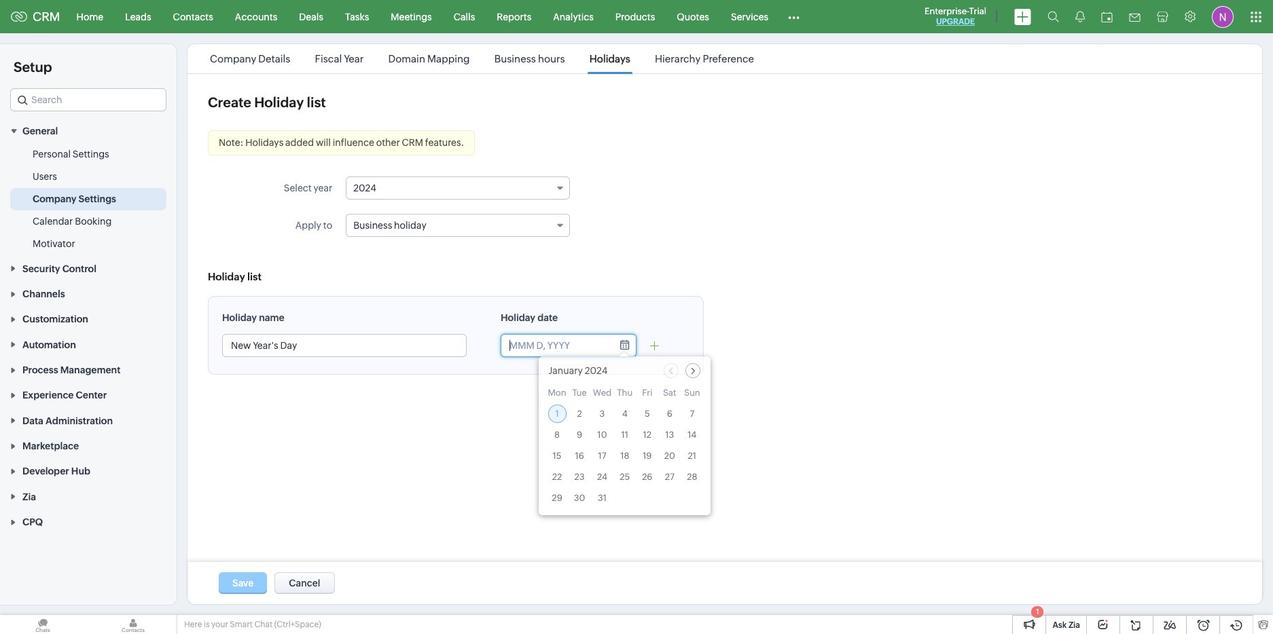 Task type: locate. For each thing, give the bounding box(es) containing it.
mails element
[[1121, 1, 1149, 32]]

thursday column header
[[616, 388, 634, 402]]

3 row from the top
[[548, 426, 702, 444]]

sunday column header
[[683, 388, 702, 402]]

Holiday name text field
[[223, 335, 466, 357]]

Other Modules field
[[780, 6, 809, 28]]

contacts image
[[90, 616, 176, 635]]

signals image
[[1076, 11, 1085, 22]]

search element
[[1040, 0, 1068, 33]]

calendar image
[[1102, 11, 1113, 22]]

grid
[[539, 385, 711, 516]]

row
[[548, 388, 702, 402], [548, 405, 702, 423], [548, 426, 702, 444], [548, 447, 702, 466], [548, 468, 702, 487], [548, 489, 702, 508]]

region
[[0, 144, 177, 256]]

friday column header
[[638, 388, 657, 402]]

profile element
[[1204, 0, 1242, 33]]

1 row from the top
[[548, 388, 702, 402]]

list
[[198, 44, 767, 73]]

saturday column header
[[661, 388, 679, 402]]

5 row from the top
[[548, 468, 702, 487]]

mails image
[[1130, 13, 1141, 21]]

none field search
[[10, 88, 167, 111]]

2 row from the top
[[548, 405, 702, 423]]

None field
[[10, 88, 167, 111], [346, 177, 570, 200], [346, 214, 570, 237], [346, 177, 570, 200], [346, 214, 570, 237]]

monday column header
[[548, 388, 567, 402]]



Task type: vqa. For each thing, say whether or not it's contained in the screenshot.
eighth 555-555-5555 from the top of the row group containing Christopher Maclead (Sample)
no



Task type: describe. For each thing, give the bounding box(es) containing it.
create menu image
[[1015, 8, 1032, 25]]

MMM d, yyyy text field
[[502, 335, 610, 357]]

6 row from the top
[[548, 489, 702, 508]]

chats image
[[0, 616, 86, 635]]

tuesday column header
[[571, 388, 589, 402]]

4 row from the top
[[548, 447, 702, 466]]

search image
[[1048, 11, 1060, 22]]

create menu element
[[1007, 0, 1040, 33]]

signals element
[[1068, 0, 1094, 33]]

wednesday column header
[[593, 388, 612, 402]]

profile image
[[1212, 6, 1234, 28]]

Search text field
[[11, 89, 166, 111]]



